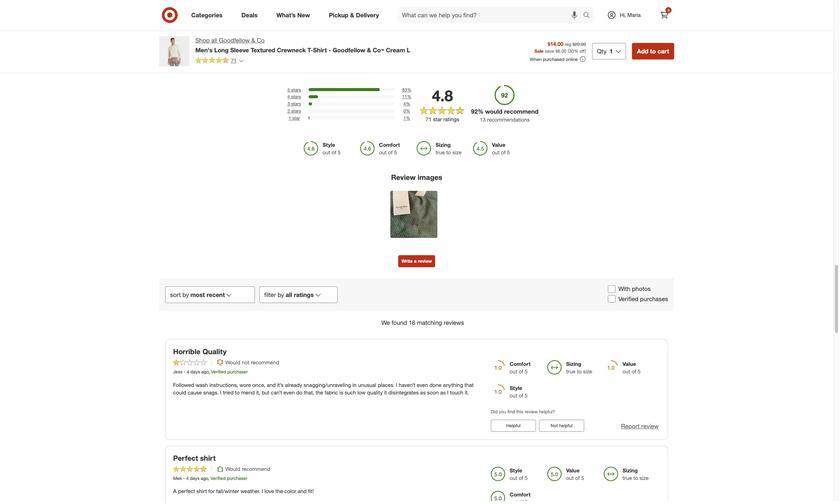 Task type: describe. For each thing, give the bounding box(es) containing it.
2 horizontal spatial &
[[367, 46, 371, 54]]

2 stars
[[288, 108, 301, 114]]

is
[[340, 390, 344, 396]]

$20.00
[[573, 41, 587, 47]]

1 vertical spatial shirt
[[197, 489, 207, 495]]

do
[[297, 390, 303, 396]]

would not recommend
[[226, 360, 280, 366]]

delivery
[[356, 11, 379, 19]]

0 vertical spatial comfort out of 5
[[379, 142, 400, 156]]

categories
[[191, 11, 223, 19]]

matching
[[418, 319, 443, 327]]

true for comfort out of 5
[[436, 149, 445, 156]]

fabric
[[325, 390, 338, 396]]

sizing for comfort
[[436, 142, 451, 148]]

it
[[384, 390, 387, 396]]

71 link
[[196, 57, 244, 66]]

1 vertical spatial sizing
[[567, 361, 582, 368]]

13
[[480, 116, 486, 123]]

when purchased online
[[531, 56, 578, 62]]

1 horizontal spatial value out of 5
[[567, 468, 585, 482]]

0 horizontal spatial &
[[252, 37, 255, 44]]

1 star
[[289, 115, 300, 121]]

1 horizontal spatial size
[[584, 369, 593, 375]]

textured
[[251, 46, 276, 54]]

2 vertical spatial recommend
[[242, 466, 271, 473]]

with
[[619, 285, 631, 293]]

tried
[[223, 390, 234, 396]]

filter
[[265, 291, 276, 299]]

0 vertical spatial value out of 5
[[493, 142, 511, 156]]

purchases
[[641, 295, 669, 303]]

% for 1
[[406, 115, 411, 121]]

quality
[[203, 347, 227, 356]]

, for shirt
[[208, 476, 210, 482]]

83
[[403, 87, 408, 93]]

style out of 5 for comfort
[[323, 142, 341, 156]]

long
[[214, 46, 229, 54]]

cart
[[658, 47, 670, 55]]

4 up 3 stars
[[288, 94, 290, 100]]

review images
[[392, 173, 443, 182]]

star for 1
[[293, 115, 300, 121]]

did
[[491, 409, 498, 415]]

$14.00
[[548, 41, 564, 47]]

shop
[[196, 37, 210, 44]]

and inside followed wash instructions, wore once, and it's already snagging/unraveling in unusual places. i haven't even done anything that could cause snags. i tried to mend it, but can't even do that, the fabric is such low quality it disintegrates as soon as i touch it.
[[267, 382, 276, 388]]

sponsored for first the sponsored link
[[164, 2, 186, 8]]

What can we help you find? suggestions appear below search field
[[398, 7, 585, 23]]

jess
[[173, 369, 183, 375]]

recent
[[207, 291, 225, 299]]

helpful button
[[491, 420, 537, 432]]

horrible
[[173, 347, 201, 356]]

1 vertical spatial style out of 5
[[510, 385, 528, 399]]

1 vertical spatial comfort
[[510, 361, 531, 368]]

would
[[486, 108, 503, 115]]

sponsored for 3rd the sponsored link from the right
[[395, 1, 417, 7]]

stars for 5 stars
[[291, 87, 301, 93]]

2 horizontal spatial 1
[[610, 47, 614, 55]]

purchased
[[544, 56, 565, 62]]

that,
[[304, 390, 315, 396]]

already
[[285, 382, 302, 388]]

such
[[345, 390, 356, 396]]

stars for 4 stars
[[291, 94, 301, 100]]

can't
[[271, 390, 282, 396]]

co
[[257, 37, 265, 44]]

a
[[414, 259, 417, 264]]

low
[[358, 390, 366, 396]]

1 vertical spatial and
[[298, 489, 307, 495]]

0
[[404, 108, 406, 114]]

4 %
[[404, 101, 411, 107]]

2 vertical spatial comfort
[[510, 492, 531, 498]]

hi, maria
[[621, 12, 641, 18]]

1 horizontal spatial ratings
[[444, 116, 460, 122]]

what's new
[[277, 11, 310, 19]]

color
[[285, 489, 297, 495]]

sizing for value
[[623, 468, 639, 474]]

i left the 'tried'
[[220, 390, 222, 396]]

2 as from the left
[[441, 390, 446, 396]]

quality
[[367, 390, 383, 396]]

reviews
[[444, 319, 465, 327]]

- for horrible quality
[[184, 369, 186, 375]]

find
[[508, 409, 516, 415]]

perfect shirt
[[173, 454, 216, 463]]

2 horizontal spatial value out of 5
[[623, 361, 641, 375]]

add
[[638, 47, 649, 55]]

mend
[[241, 390, 255, 396]]

days for perfect
[[190, 476, 200, 482]]

we
[[382, 319, 390, 327]]

3 sponsored link from the left
[[471, 0, 533, 7]]

stars for 3 stars
[[291, 101, 301, 107]]

71 star ratings
[[426, 116, 460, 122]]

% inside $14.00 reg $20.00 sale save $ 6.00 ( 30 % off )
[[575, 48, 579, 54]]

1 sponsored link from the left
[[164, 0, 226, 8]]

most
[[191, 291, 205, 299]]

4 right jess
[[187, 369, 189, 375]]

1 vertical spatial comfort out of 5
[[510, 361, 531, 375]]

you
[[500, 409, 507, 415]]

helpful
[[507, 423, 521, 429]]

recommendations
[[488, 116, 530, 123]]

guest review image 1 of 1, zoom in image
[[391, 191, 438, 238]]

0 %
[[404, 108, 411, 114]]

fit!
[[308, 489, 314, 495]]

1 vertical spatial value
[[623, 361, 637, 368]]

crewneck
[[277, 46, 306, 54]]

write
[[402, 259, 413, 264]]

categories link
[[185, 7, 232, 23]]

followed
[[173, 382, 194, 388]]

would for horrible quality
[[226, 360, 241, 366]]

sort
[[170, 291, 181, 299]]

0 vertical spatial verified
[[619, 295, 639, 303]]

1 horizontal spatial sizing true to size
[[567, 361, 593, 375]]

0 horizontal spatial ratings
[[294, 291, 314, 299]]

to inside button
[[651, 47, 657, 55]]

purchaser for horrible quality
[[228, 369, 248, 375]]

2 vertical spatial value
[[567, 468, 580, 474]]

sizing true to size for comfort
[[436, 142, 462, 156]]

done
[[430, 382, 442, 388]]

i up 'disintegrates'
[[396, 382, 398, 388]]

- for perfect shirt
[[183, 476, 185, 482]]

perfect
[[178, 489, 195, 495]]

cause
[[188, 390, 202, 396]]

1 vertical spatial even
[[284, 390, 295, 396]]

Verified purchases checkbox
[[608, 296, 616, 303]]

that
[[465, 382, 474, 388]]

found
[[392, 319, 407, 327]]

perfect
[[173, 454, 198, 463]]

sponsored for third the sponsored link from left
[[471, 1, 494, 7]]

)
[[585, 48, 587, 54]]

cream
[[386, 46, 405, 54]]

1 %
[[404, 115, 411, 121]]

star for 71
[[433, 116, 442, 122]]

0 horizontal spatial goodfellow
[[219, 37, 250, 44]]

by for filter by
[[278, 291, 284, 299]]

92
[[472, 108, 478, 115]]

3 for 3 stars
[[288, 101, 290, 107]]

snagging/unraveling
[[304, 382, 351, 388]]

% for 92
[[478, 108, 484, 115]]

image of men's long sleeve textured crewneck t-shirt - goodfellow & co™ cream l image
[[159, 36, 190, 66]]

qty 1
[[598, 47, 614, 55]]



Task type: locate. For each thing, give the bounding box(es) containing it.
shirt
[[200, 454, 216, 463], [197, 489, 207, 495]]

stars for 2 stars
[[291, 108, 301, 114]]

0 vertical spatial true
[[436, 149, 445, 156]]

1 horizontal spatial 1
[[404, 115, 406, 121]]

1 horizontal spatial 71
[[426, 116, 432, 122]]

0 horizontal spatial even
[[284, 390, 295, 396]]

search button
[[580, 7, 598, 25]]

it's
[[277, 382, 284, 388]]

1 vertical spatial -
[[184, 369, 186, 375]]

wash
[[196, 382, 208, 388]]

- right jess
[[184, 369, 186, 375]]

report
[[622, 423, 640, 430]]

recommend up recommendations
[[505, 108, 539, 115]]

, for quality
[[209, 369, 210, 375]]

l
[[407, 46, 411, 54]]

1 horizontal spatial all
[[286, 291, 293, 299]]

ago up wash
[[202, 369, 209, 375]]

- right shirt
[[329, 46, 331, 54]]

1 vertical spatial recommend
[[251, 360, 280, 366]]

days up perfect
[[190, 476, 200, 482]]

days for horrible
[[191, 369, 200, 375]]

stars up 3 stars
[[291, 94, 301, 100]]

0 vertical spatial even
[[417, 382, 429, 388]]

style out of 5 for value
[[510, 468, 528, 482]]

star down "4.8"
[[433, 116, 442, 122]]

With photos checkbox
[[608, 286, 616, 293]]

true for value out of 5
[[623, 475, 633, 482]]

0 vertical spatial sizing true to size
[[436, 142, 462, 156]]

, up instructions,
[[209, 369, 210, 375]]

in
[[353, 382, 357, 388]]

% up 0 %
[[406, 101, 411, 107]]

stars up 4 stars
[[291, 87, 301, 93]]

filter by all ratings
[[265, 291, 314, 299]]

out
[[323, 149, 331, 156], [379, 149, 387, 156], [493, 149, 500, 156], [510, 369, 518, 375], [623, 369, 631, 375], [510, 393, 518, 399], [510, 475, 518, 482], [567, 475, 574, 482]]

goodfellow up sleeve
[[219, 37, 250, 44]]

deals
[[242, 11, 258, 19]]

2 horizontal spatial true
[[623, 475, 633, 482]]

1 vertical spatial days
[[190, 476, 200, 482]]

1 horizontal spatial review
[[525, 409, 538, 415]]

$
[[556, 48, 558, 54]]

comfort
[[379, 142, 400, 148], [510, 361, 531, 368], [510, 492, 531, 498]]

0 vertical spatial style
[[323, 142, 336, 148]]

1 horizontal spatial &
[[350, 11, 355, 19]]

1
[[610, 47, 614, 55], [289, 115, 291, 121], [404, 115, 406, 121]]

2 vertical spatial true
[[623, 475, 633, 482]]

review
[[418, 259, 432, 264], [525, 409, 538, 415], [642, 423, 659, 430]]

qty
[[598, 47, 607, 55]]

0 vertical spatial review
[[418, 259, 432, 264]]

goodfellow right shirt
[[333, 46, 366, 54]]

1 vertical spatial all
[[286, 291, 293, 299]]

11 %
[[403, 94, 412, 100]]

not helpful button
[[540, 420, 585, 432]]

sizing true to size for value
[[623, 468, 649, 482]]

0 horizontal spatial true
[[436, 149, 445, 156]]

report review
[[622, 423, 659, 430]]

- inside shop all goodfellow & co men's long sleeve textured crewneck t-shirt - goodfellow & co™ cream l
[[329, 46, 331, 54]]

1 horizontal spatial the
[[316, 390, 324, 396]]

shop all goodfellow & co men's long sleeve textured crewneck t-shirt - goodfellow & co™ cream l
[[196, 37, 411, 54]]

2 vertical spatial -
[[183, 476, 185, 482]]

0 vertical spatial sizing
[[436, 142, 451, 148]]

days
[[191, 369, 200, 375], [190, 476, 200, 482]]

what's new link
[[270, 7, 320, 23]]

horrible quality
[[173, 347, 227, 356]]

of
[[332, 149, 337, 156], [389, 149, 393, 156], [502, 149, 506, 156], [519, 369, 524, 375], [632, 369, 637, 375], [519, 393, 524, 399], [519, 475, 524, 482], [576, 475, 580, 482]]

2 vertical spatial style out of 5
[[510, 468, 528, 482]]

style for comfort
[[323, 142, 336, 148]]

i left 'touch'
[[448, 390, 449, 396]]

2 vertical spatial review
[[642, 423, 659, 430]]

4 sponsored link from the left
[[548, 0, 610, 8]]

3 for 3
[[668, 8, 670, 12]]

0 horizontal spatial as
[[421, 390, 426, 396]]

1 vertical spatial sizing true to size
[[567, 361, 593, 375]]

would for perfect shirt
[[226, 466, 241, 473]]

0 horizontal spatial star
[[293, 115, 300, 121]]

1 horizontal spatial true
[[567, 369, 576, 375]]

% for 4
[[406, 101, 411, 107]]

save
[[546, 48, 555, 54]]

0 horizontal spatial value out of 5
[[493, 142, 511, 156]]

4 stars from the top
[[291, 108, 301, 114]]

true
[[436, 149, 445, 156], [567, 369, 576, 375], [623, 475, 633, 482]]

4
[[288, 94, 290, 100], [404, 101, 406, 107], [187, 369, 189, 375], [186, 476, 189, 482]]

2 horizontal spatial sizing
[[623, 468, 639, 474]]

to inside followed wash instructions, wore once, and it's already snagging/unraveling in unusual places. i haven't even done anything that could cause snags. i tried to mend it, but can't even do that, the fabric is such low quality it disintegrates as soon as i touch it.
[[235, 390, 240, 396]]

for
[[209, 489, 215, 495]]

1 horizontal spatial even
[[417, 382, 429, 388]]

0 vertical spatial value
[[493, 142, 506, 148]]

% for 0
[[406, 108, 411, 114]]

& right pickup
[[350, 11, 355, 19]]

recommend
[[505, 108, 539, 115], [251, 360, 280, 366], [242, 466, 271, 473]]

1 vertical spatial value out of 5
[[623, 361, 641, 375]]

1 vertical spatial true
[[567, 369, 576, 375]]

1 for 1 star
[[289, 115, 291, 121]]

0 horizontal spatial value
[[493, 142, 506, 148]]

a
[[173, 489, 177, 495]]

71 down sleeve
[[231, 57, 237, 64]]

verified up for
[[211, 476, 226, 482]]

0 vertical spatial -
[[329, 46, 331, 54]]

helpful
[[560, 423, 573, 429]]

purchaser for perfect shirt
[[227, 476, 247, 482]]

4 right mek
[[186, 476, 189, 482]]

1 horizontal spatial comfort out of 5
[[510, 361, 531, 375]]

0 vertical spatial the
[[316, 390, 324, 396]]

2 horizontal spatial sizing true to size
[[623, 468, 649, 482]]

as left 'soon'
[[421, 390, 426, 396]]

verified up instructions,
[[211, 369, 226, 375]]

size for comfort out of 5
[[453, 149, 462, 156]]

helpful?
[[540, 409, 556, 415]]

ratings down "4.8"
[[444, 116, 460, 122]]

even down already
[[284, 390, 295, 396]]

it,
[[256, 390, 261, 396]]

add to cart button
[[633, 43, 675, 60]]

4 up 0
[[404, 101, 406, 107]]

83 %
[[403, 87, 412, 93]]

1 right qty
[[610, 47, 614, 55]]

2 vertical spatial &
[[367, 46, 371, 54]]

review right this
[[525, 409, 538, 415]]

pickup & delivery
[[329, 11, 379, 19]]

sizing
[[436, 142, 451, 148], [567, 361, 582, 368], [623, 468, 639, 474]]

places.
[[378, 382, 395, 388]]

online
[[566, 56, 578, 62]]

fall/winter
[[216, 489, 239, 495]]

0 horizontal spatial sizing true to size
[[436, 142, 462, 156]]

purchaser down not
[[228, 369, 248, 375]]

2 by from the left
[[278, 291, 284, 299]]

2 sponsored link from the left
[[395, 0, 456, 7]]

4 stars
[[288, 94, 301, 100]]

1 vertical spatial 71
[[426, 116, 432, 122]]

by
[[183, 291, 189, 299], [278, 291, 284, 299]]

not
[[551, 423, 559, 429]]

the right that,
[[316, 390, 324, 396]]

ratings right filter at the bottom of the page
[[294, 291, 314, 299]]

all inside shop all goodfellow & co men's long sleeve textured crewneck t-shirt - goodfellow & co™ cream l
[[212, 37, 217, 44]]

verified for shirt
[[211, 476, 226, 482]]

goodfellow
[[219, 37, 250, 44], [333, 46, 366, 54]]

shirt up mek - 4 days ago , verified purchaser
[[200, 454, 216, 463]]

and left it's
[[267, 382, 276, 388]]

71 for 71
[[231, 57, 237, 64]]

days up wash
[[191, 369, 200, 375]]

1 vertical spatial would
[[226, 466, 241, 473]]

0 horizontal spatial 71
[[231, 57, 237, 64]]

& left co™
[[367, 46, 371, 54]]

1 horizontal spatial by
[[278, 291, 284, 299]]

0 horizontal spatial by
[[183, 291, 189, 299]]

0 horizontal spatial all
[[212, 37, 217, 44]]

0 vertical spatial ratings
[[444, 116, 460, 122]]

all right the shop
[[212, 37, 217, 44]]

review right report
[[642, 423, 659, 430]]

3 right maria in the top right of the page
[[668, 8, 670, 12]]

could
[[173, 390, 186, 396]]

% up 4 %
[[408, 94, 412, 100]]

hi,
[[621, 12, 627, 18]]

the
[[316, 390, 324, 396], [276, 489, 283, 495]]

verified purchases
[[619, 295, 669, 303]]

0 vertical spatial shirt
[[200, 454, 216, 463]]

sponsored
[[395, 1, 417, 7], [471, 1, 494, 7], [164, 2, 186, 8], [548, 2, 571, 8]]

verified down with on the bottom of the page
[[619, 295, 639, 303]]

1 for 1 %
[[404, 115, 406, 121]]

1 vertical spatial purchaser
[[227, 476, 247, 482]]

16
[[409, 319, 416, 327]]

stars up 1 star
[[291, 108, 301, 114]]

% down 0 %
[[406, 115, 411, 121]]

co™
[[373, 46, 385, 54]]

search
[[580, 12, 598, 19]]

% left off
[[575, 48, 579, 54]]

sleeve
[[231, 46, 249, 54]]

sponsored for first the sponsored link from right
[[548, 2, 571, 8]]

t-
[[308, 46, 313, 54]]

review inside button
[[642, 423, 659, 430]]

mek - 4 days ago , verified purchaser
[[173, 476, 247, 482]]

sizing true to size
[[436, 142, 462, 156], [567, 361, 593, 375], [623, 468, 649, 482]]

% up 1 %
[[406, 108, 411, 114]]

92 % would recommend 13 recommendations
[[472, 108, 539, 123]]

review right a
[[418, 259, 432, 264]]

1 vertical spatial &
[[252, 37, 255, 44]]

0 vertical spatial ,
[[209, 369, 210, 375]]

2 stars from the top
[[291, 94, 301, 100]]

this
[[517, 409, 524, 415]]

2 horizontal spatial review
[[642, 423, 659, 430]]

shirt left for
[[197, 489, 207, 495]]

1 vertical spatial ,
[[208, 476, 210, 482]]

1 horizontal spatial 3
[[668, 8, 670, 12]]

1 horizontal spatial goodfellow
[[333, 46, 366, 54]]

1 vertical spatial 3
[[288, 101, 290, 107]]

2 horizontal spatial size
[[640, 475, 649, 482]]

purchaser
[[228, 369, 248, 375], [227, 476, 247, 482]]

1 horizontal spatial and
[[298, 489, 307, 495]]

0 vertical spatial 3
[[668, 8, 670, 12]]

& left co
[[252, 37, 255, 44]]

recommend right not
[[251, 360, 280, 366]]

and left fit!
[[298, 489, 307, 495]]

the inside followed wash instructions, wore once, and it's already snagging/unraveling in unusual places. i haven't even done anything that could cause snags. i tried to mend it, but can't even do that, the fabric is such low quality it disintegrates as soon as i touch it.
[[316, 390, 324, 396]]

maria
[[628, 12, 641, 18]]

71 for 71 star ratings
[[426, 116, 432, 122]]

i
[[396, 382, 398, 388], [220, 390, 222, 396], [448, 390, 449, 396], [262, 489, 263, 495]]

1 horizontal spatial as
[[441, 390, 446, 396]]

- right mek
[[183, 476, 185, 482]]

once,
[[253, 382, 266, 388]]

ago for shirt
[[201, 476, 208, 482]]

2
[[288, 108, 290, 114]]

0 horizontal spatial sizing
[[436, 142, 451, 148]]

touch
[[450, 390, 464, 396]]

would left not
[[226, 360, 241, 366]]

ago for quality
[[202, 369, 209, 375]]

would up fall/winter
[[226, 466, 241, 473]]

71 inside '71' link
[[231, 57, 237, 64]]

men's
[[196, 46, 213, 54]]

1 vertical spatial size
[[584, 369, 593, 375]]

but
[[262, 390, 270, 396]]

1 vertical spatial the
[[276, 489, 283, 495]]

the right love
[[276, 489, 283, 495]]

3 up 2
[[288, 101, 290, 107]]

2 vertical spatial value out of 5
[[567, 468, 585, 482]]

0 vertical spatial 71
[[231, 57, 237, 64]]

1 horizontal spatial value
[[567, 468, 580, 474]]

1 down 0
[[404, 115, 406, 121]]

% up the 13
[[478, 108, 484, 115]]

ago down 'perfect shirt'
[[201, 476, 208, 482]]

% for 11
[[408, 94, 412, 100]]

jess - 4 days ago , verified purchaser
[[173, 369, 248, 375]]

all
[[212, 37, 217, 44], [286, 291, 293, 299]]

1 vertical spatial review
[[525, 409, 538, 415]]

1 vertical spatial ratings
[[294, 291, 314, 299]]

as right 'soon'
[[441, 390, 446, 396]]

2 would from the top
[[226, 466, 241, 473]]

review inside "button"
[[418, 259, 432, 264]]

2 horizontal spatial value
[[623, 361, 637, 368]]

size for value out of 5
[[640, 475, 649, 482]]

comfort out of 5
[[379, 142, 400, 156], [510, 361, 531, 375]]

1 vertical spatial ago
[[201, 476, 208, 482]]

3 stars from the top
[[291, 101, 301, 107]]

1 stars from the top
[[291, 87, 301, 93]]

i left love
[[262, 489, 263, 495]]

and
[[267, 382, 276, 388], [298, 489, 307, 495]]

5 stars
[[288, 87, 301, 93]]

0 vertical spatial &
[[350, 11, 355, 19]]

verified for quality
[[211, 369, 226, 375]]

0 vertical spatial days
[[191, 369, 200, 375]]

6.00
[[558, 48, 567, 54]]

0 horizontal spatial review
[[418, 259, 432, 264]]

, up for
[[208, 476, 210, 482]]

0 vertical spatial purchaser
[[228, 369, 248, 375]]

0 vertical spatial ago
[[202, 369, 209, 375]]

recommend inside 92 % would recommend 13 recommendations
[[505, 108, 539, 115]]

by right filter at the bottom of the page
[[278, 291, 284, 299]]

would
[[226, 360, 241, 366], [226, 466, 241, 473]]

ago
[[202, 369, 209, 375], [201, 476, 208, 482]]

71 right 1 %
[[426, 116, 432, 122]]

by right the sort
[[183, 291, 189, 299]]

report review button
[[622, 422, 659, 431]]

by for sort by
[[183, 291, 189, 299]]

0 vertical spatial all
[[212, 37, 217, 44]]

1 as from the left
[[421, 390, 426, 396]]

0 vertical spatial comfort
[[379, 142, 400, 148]]

1 by from the left
[[183, 291, 189, 299]]

love
[[265, 489, 274, 495]]

1 horizontal spatial star
[[433, 116, 442, 122]]

0 vertical spatial would
[[226, 360, 241, 366]]

even up 'soon'
[[417, 382, 429, 388]]

photos
[[633, 285, 651, 293]]

we found 16 matching reviews
[[382, 319, 465, 327]]

% up 11 %
[[408, 87, 412, 93]]

-
[[329, 46, 331, 54], [184, 369, 186, 375], [183, 476, 185, 482]]

stars down 4 stars
[[291, 101, 301, 107]]

2 vertical spatial size
[[640, 475, 649, 482]]

0 vertical spatial goodfellow
[[219, 37, 250, 44]]

mek
[[173, 476, 182, 482]]

style for value
[[510, 468, 523, 474]]

% for 83
[[408, 87, 412, 93]]

0 vertical spatial and
[[267, 382, 276, 388]]

1 down 2
[[289, 115, 291, 121]]

all right filter at the bottom of the page
[[286, 291, 293, 299]]

purchaser down would recommend
[[227, 476, 247, 482]]

did you find this review helpful?
[[491, 409, 556, 415]]

sale
[[535, 48, 544, 54]]

sort by most recent
[[170, 291, 225, 299]]

% inside 92 % would recommend 13 recommendations
[[478, 108, 484, 115]]

recommend up the weather.
[[242, 466, 271, 473]]

star down "2 stars" in the top left of the page
[[293, 115, 300, 121]]

1 vertical spatial style
[[510, 385, 523, 392]]

1 would from the top
[[226, 360, 241, 366]]

1 vertical spatial goodfellow
[[333, 46, 366, 54]]



Task type: vqa. For each thing, say whether or not it's contained in the screenshot.
Ships within the Only ships with $35 orders Ships free with $35 orders Exclusions Apply. Get it by Thu, Feb 1 Not available at Manhattan Herald Square Check nearby stores
no



